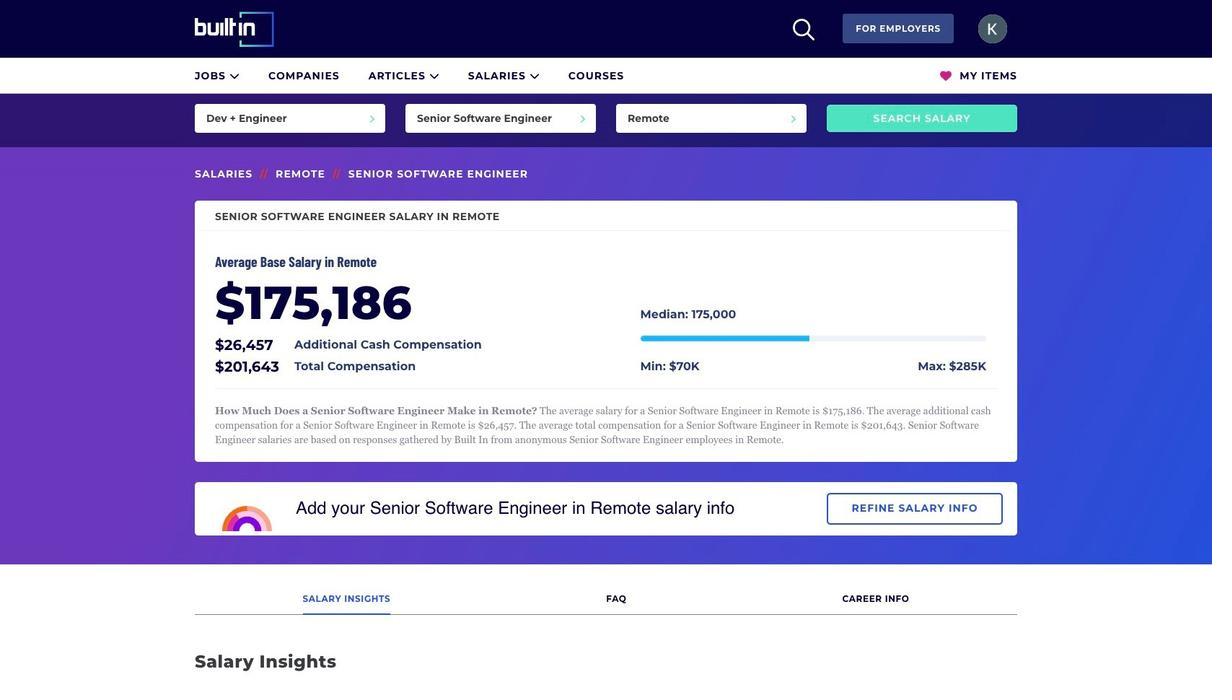 Task type: describe. For each thing, give the bounding box(es) containing it.
built in national image
[[195, 11, 295, 47]]



Task type: locate. For each thing, give the bounding box(es) containing it.
icon image
[[794, 19, 815, 40], [941, 70, 952, 82], [230, 70, 240, 80], [429, 70, 439, 80], [530, 70, 540, 80]]



